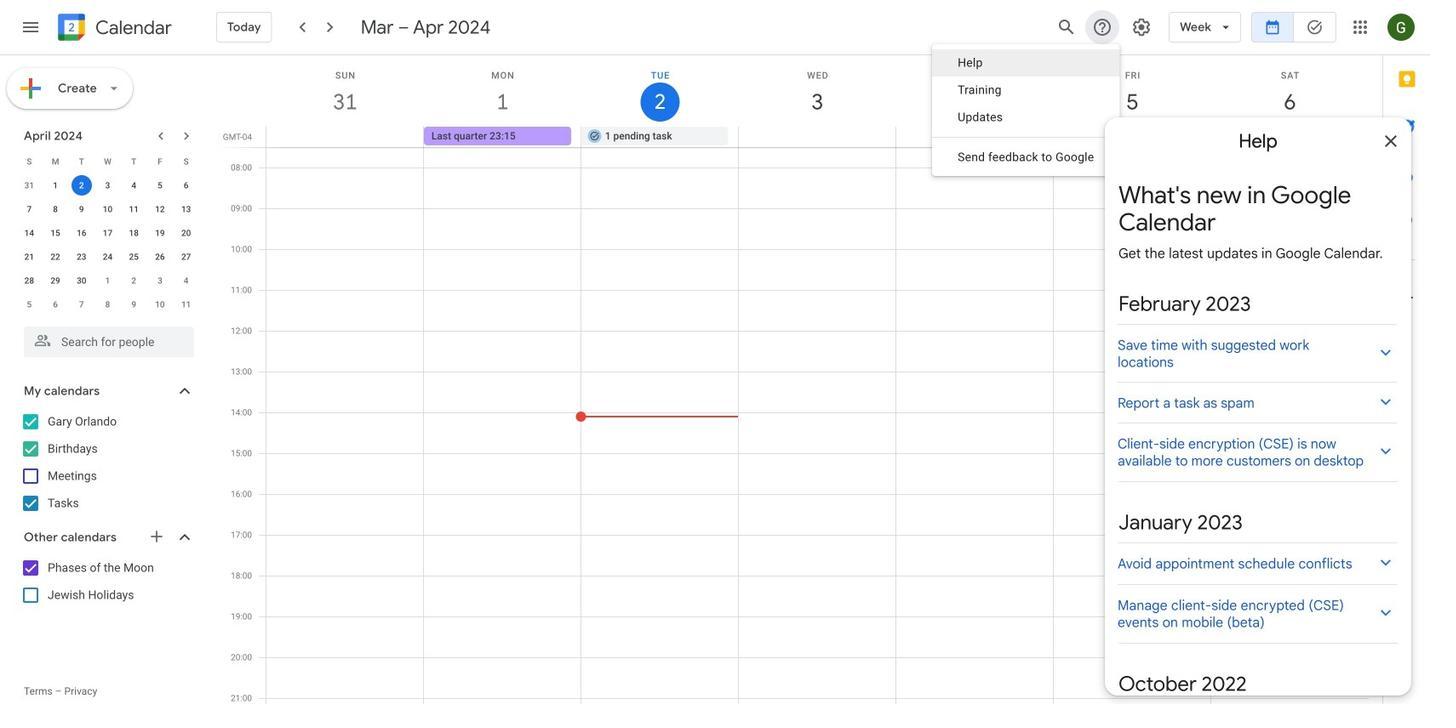 Task type: vqa. For each thing, say whether or not it's contained in the screenshot.
'niue' option
no



Task type: locate. For each thing, give the bounding box(es) containing it.
16 element
[[71, 223, 92, 243]]

updates menu item
[[932, 104, 1120, 131]]

grid
[[218, 55, 1383, 705]]

may 10 element
[[150, 295, 170, 315]]

row group
[[16, 174, 199, 317]]

may 3 element
[[150, 271, 170, 291]]

5 element
[[150, 175, 170, 196]]

29 element
[[45, 271, 66, 291]]

21 element
[[19, 247, 39, 267]]

18 element
[[124, 223, 144, 243]]

heading
[[92, 17, 172, 38]]

cell
[[266, 127, 424, 147], [739, 127, 896, 147], [896, 127, 1053, 147], [1053, 127, 1211, 147], [1211, 127, 1368, 147], [68, 174, 95, 198]]

17 element
[[97, 223, 118, 243]]

may 1 element
[[97, 271, 118, 291]]

tab list
[[1383, 55, 1430, 657]]

2, today element
[[71, 175, 92, 196]]

support image
[[1092, 17, 1113, 37]]

9 element
[[71, 199, 92, 220]]

28 element
[[19, 271, 39, 291]]

send feedback to google menu item
[[932, 144, 1120, 171]]

training menu item
[[932, 77, 1120, 104]]

menu
[[932, 44, 1120, 176]]

15 element
[[45, 223, 66, 243]]

may 5 element
[[19, 295, 39, 315]]

23 element
[[71, 247, 92, 267]]

1 element
[[45, 175, 66, 196]]

None search field
[[0, 320, 211, 358]]

14 element
[[19, 223, 39, 243]]

may 9 element
[[124, 295, 144, 315]]

6 element
[[176, 175, 196, 196]]

19 element
[[150, 223, 170, 243]]

cell inside the april 2024 grid
[[68, 174, 95, 198]]

8 element
[[45, 199, 66, 220]]

row
[[259, 127, 1383, 147], [16, 150, 199, 174], [16, 174, 199, 198], [16, 198, 199, 221], [16, 221, 199, 245], [16, 245, 199, 269], [16, 269, 199, 293], [16, 293, 199, 317]]

may 11 element
[[176, 295, 196, 315]]



Task type: describe. For each thing, give the bounding box(es) containing it.
7 element
[[19, 199, 39, 220]]

12 element
[[150, 199, 170, 220]]

my calendars list
[[3, 409, 211, 518]]

main drawer image
[[20, 17, 41, 37]]

calendar element
[[54, 10, 172, 48]]

13 element
[[176, 199, 196, 220]]

11 element
[[124, 199, 144, 220]]

heading inside calendar element
[[92, 17, 172, 38]]

other calendars list
[[3, 555, 211, 610]]

10 element
[[97, 199, 118, 220]]

25 element
[[124, 247, 144, 267]]

27 element
[[176, 247, 196, 267]]

may 7 element
[[71, 295, 92, 315]]

4 element
[[124, 175, 144, 196]]

26 element
[[150, 247, 170, 267]]

march 31 element
[[19, 175, 39, 196]]

24 element
[[97, 247, 118, 267]]

add other calendars image
[[148, 529, 165, 546]]

may 6 element
[[45, 295, 66, 315]]

settings menu image
[[1132, 17, 1152, 37]]

may 4 element
[[176, 271, 196, 291]]

may 2 element
[[124, 271, 144, 291]]

help menu item
[[932, 49, 1120, 77]]

Search for people text field
[[34, 327, 184, 358]]

april 2024 grid
[[16, 150, 199, 317]]

may 8 element
[[97, 295, 118, 315]]

20 element
[[176, 223, 196, 243]]

30 element
[[71, 271, 92, 291]]

3 element
[[97, 175, 118, 196]]

22 element
[[45, 247, 66, 267]]



